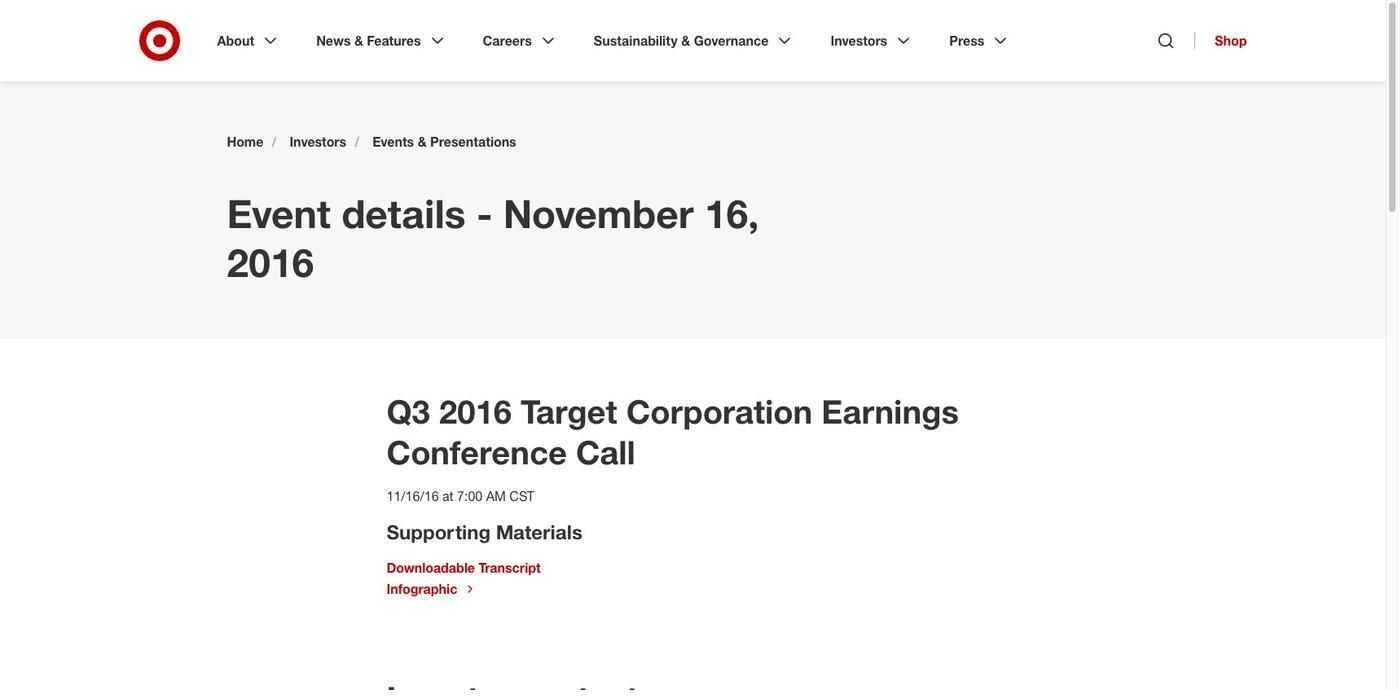 Task type: describe. For each thing, give the bounding box(es) containing it.
1 vertical spatial investors link
[[290, 134, 346, 150]]

conference
[[387, 433, 567, 472]]

presentations
[[430, 134, 516, 150]]

downloadable transcript link
[[387, 560, 541, 576]]

corporation
[[626, 392, 813, 431]]

details
[[342, 190, 466, 237]]

2016 inside q3 2016 target corporation earnings conference call
[[439, 392, 512, 431]]

home link
[[227, 134, 264, 150]]

call
[[576, 433, 636, 472]]

careers link
[[472, 20, 570, 62]]

events
[[373, 134, 414, 150]]

sustainability & governance
[[594, 33, 769, 49]]

1 horizontal spatial investors
[[831, 33, 888, 49]]

q3 2016 target corporation earnings conference call
[[387, 392, 959, 472]]

shop
[[1215, 33, 1247, 49]]

sustainability
[[594, 33, 678, 49]]

careers
[[483, 33, 532, 49]]

& for news
[[354, 33, 363, 49]]

cst
[[510, 488, 535, 504]]

transcript
[[479, 560, 541, 576]]

materials
[[496, 520, 583, 544]]

news & features
[[316, 33, 421, 49]]

infographic
[[387, 581, 457, 597]]

infographic link
[[387, 581, 477, 597]]

governance
[[694, 33, 769, 49]]

7:00
[[457, 488, 483, 504]]

sustainability & governance link
[[583, 20, 806, 62]]



Task type: locate. For each thing, give the bounding box(es) containing it.
0 vertical spatial investors link
[[819, 20, 925, 62]]

1 horizontal spatial &
[[418, 134, 427, 150]]

1 vertical spatial 2016
[[439, 392, 512, 431]]

news
[[316, 33, 351, 49]]

-
[[477, 190, 493, 237]]

&
[[354, 33, 363, 49], [682, 33, 690, 49], [418, 134, 427, 150]]

press
[[950, 33, 985, 49]]

11/16/16 at 7:00 am cst
[[387, 488, 535, 504]]

november
[[503, 190, 694, 237]]

about link
[[206, 20, 292, 62]]

11/16/16 at
[[387, 488, 454, 504]]

events & presentations link
[[373, 134, 516, 150]]

0 horizontal spatial 2016
[[227, 239, 314, 286]]

shop link
[[1195, 33, 1247, 49]]

investors link
[[819, 20, 925, 62], [290, 134, 346, 150]]

features
[[367, 33, 421, 49]]

supporting materials
[[387, 520, 583, 544]]

1 horizontal spatial investors link
[[819, 20, 925, 62]]

supporting
[[387, 520, 491, 544]]

16,
[[705, 190, 759, 237]]

am
[[486, 488, 506, 504]]

about
[[217, 33, 254, 49]]

earnings
[[822, 392, 959, 431]]

q3
[[387, 392, 430, 431]]

2016 up conference
[[439, 392, 512, 431]]

0 horizontal spatial investors link
[[290, 134, 346, 150]]

investors
[[831, 33, 888, 49], [290, 134, 346, 150]]

& for sustainability
[[682, 33, 690, 49]]

& for events
[[418, 134, 427, 150]]

& inside 'link'
[[354, 33, 363, 49]]

downloadable
[[387, 560, 475, 576]]

0 horizontal spatial &
[[354, 33, 363, 49]]

& right news
[[354, 33, 363, 49]]

& right events
[[418, 134, 427, 150]]

0 horizontal spatial investors
[[290, 134, 346, 150]]

event details - november 16, 2016
[[227, 190, 759, 286]]

press link
[[938, 20, 1022, 62]]

2016 inside event details - november 16, 2016
[[227, 239, 314, 286]]

1 horizontal spatial 2016
[[439, 392, 512, 431]]

& left governance on the top
[[682, 33, 690, 49]]

target
[[521, 392, 617, 431]]

home
[[227, 134, 264, 150]]

0 vertical spatial 2016
[[227, 239, 314, 286]]

events & presentations
[[373, 134, 516, 150]]

news & features link
[[305, 20, 458, 62]]

event
[[227, 190, 331, 237]]

1 vertical spatial investors
[[290, 134, 346, 150]]

0 vertical spatial investors
[[831, 33, 888, 49]]

downloadable transcript infographic
[[387, 560, 541, 597]]

2016 down event
[[227, 239, 314, 286]]

2 horizontal spatial &
[[682, 33, 690, 49]]

2016
[[227, 239, 314, 286], [439, 392, 512, 431]]



Task type: vqa. For each thing, say whether or not it's contained in the screenshot.
Investors link
yes



